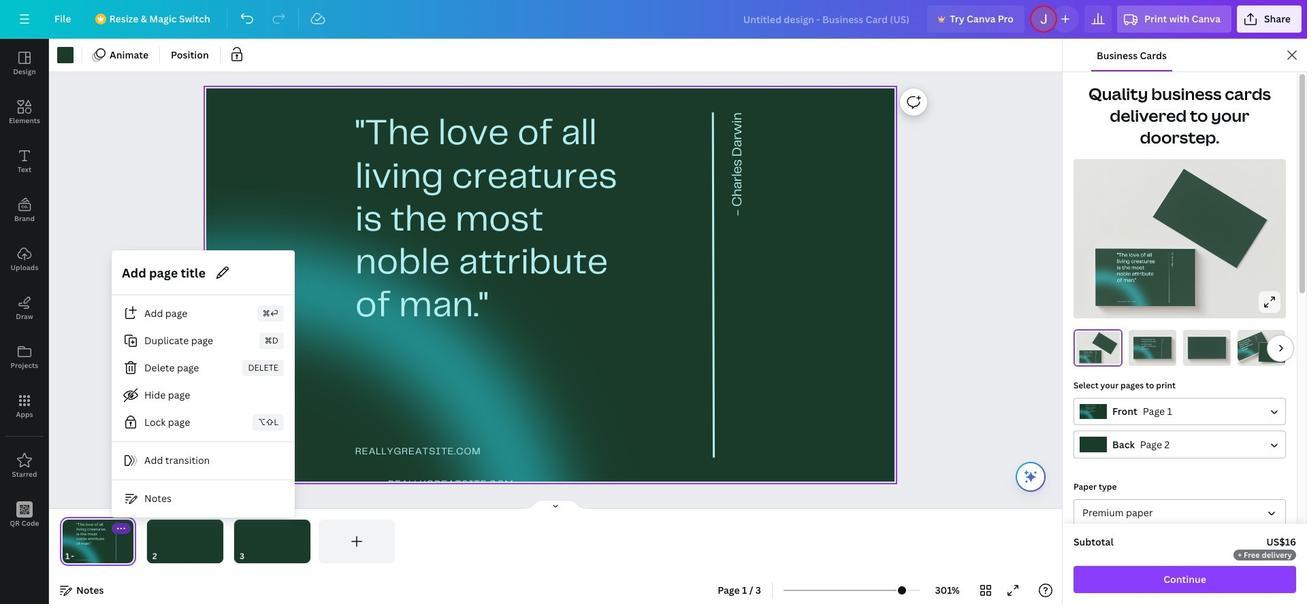 Task type: vqa. For each thing, say whether or not it's contained in the screenshot.
create within the Create folders to better organize and find your content
no



Task type: describe. For each thing, give the bounding box(es) containing it.
main menu bar
[[0, 0, 1307, 39]]

Page title text field
[[76, 550, 81, 564]]

Zoom button
[[925, 580, 969, 602]]

Design title text field
[[732, 5, 922, 33]]

Page title text field
[[121, 264, 208, 282]]



Task type: locate. For each thing, give the bounding box(es) containing it.
hide pages image
[[523, 500, 588, 511]]

canva assistant image
[[1023, 469, 1039, 485]]

page 1 image
[[60, 520, 136, 564]]

side panel tab list
[[0, 39, 49, 540]]

#1a3b29 image
[[57, 47, 74, 63]]



